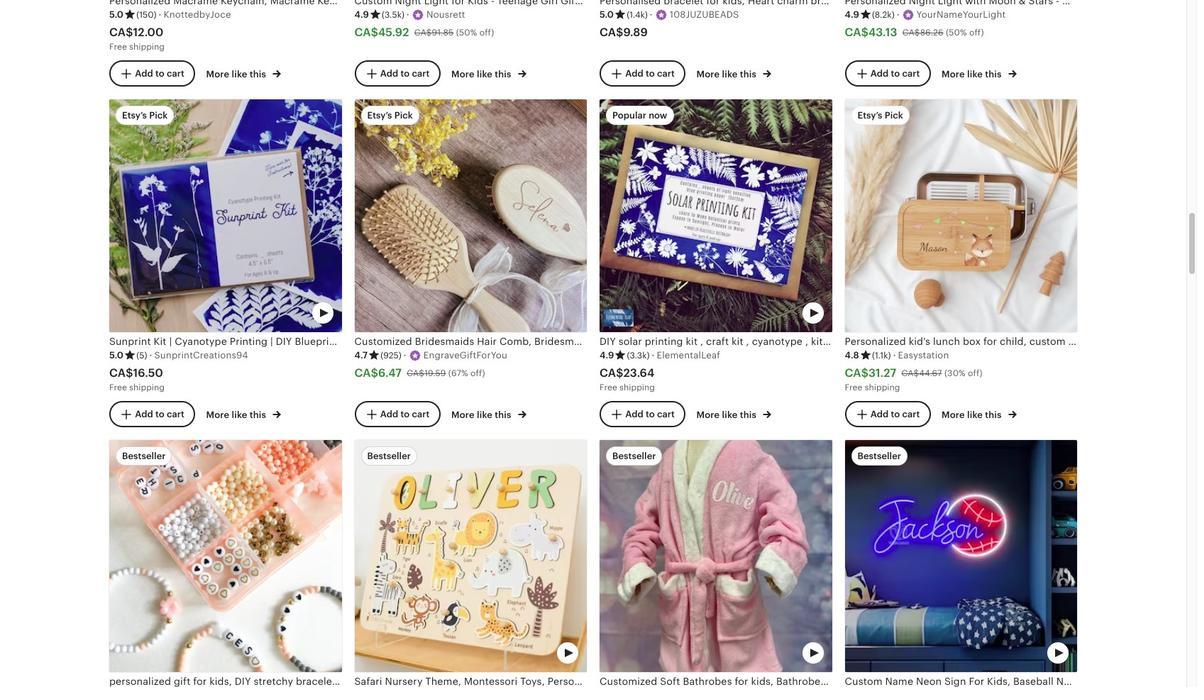 Task type: describe. For each thing, give the bounding box(es) containing it.
free for 12.00
[[109, 42, 127, 52]]

1 , from the left
[[701, 335, 704, 347]]

(67%
[[449, 368, 468, 378]]

5.0 star rating with 1.4k reviews image
[[600, 9, 648, 22]]

23.64
[[624, 366, 655, 380]]

shipping for 23.64
[[620, 382, 655, 392]]

ca$ 6.47 ca$ 19.59 (67% off)
[[355, 366, 485, 380]]

add down 31.27 at the right
[[871, 409, 889, 419]]

personalized gift for kids, diy stretchy bracelet craft kit, bracelet making kit, activity box, friendship bracelets, jewelry making image
[[109, 440, 342, 672]]

9.89
[[624, 26, 648, 39]]

· inside · easystation
[[894, 350, 896, 361]]

free inside ca$ 31.27 ca$ 44.67 (30% off) free shipping
[[845, 382, 863, 392]]

(5)
[[136, 351, 147, 361]]

cart for the add to cart 'button' underneath 43.13
[[903, 68, 920, 79]]

45.92
[[378, 26, 409, 39]]

ca$ inside ca$ 6.47 ca$ 19.59 (67% off)
[[407, 368, 425, 378]]

add to cart button down ca$ 23.64 free shipping
[[600, 401, 686, 427]]

more like this link for the add to cart 'button' underneath 45.92
[[452, 66, 527, 81]]

easystation
[[898, 350, 950, 361]]

like for more like this link for the add to cart 'button' underneath 6.47 at the left bottom of page
[[477, 409, 493, 420]]

add to cart for the add to cart 'button' under ca$ 23.64 free shipping
[[626, 409, 675, 419]]

sunprint
[[109, 335, 151, 347]]

popular now
[[613, 110, 668, 121]]

2 bestseller link from the left
[[355, 440, 587, 687]]

add to cart for the add to cart 'button' underneath 6.47 at the left bottom of page
[[380, 409, 430, 419]]

ca$ 23.64 free shipping
[[600, 366, 655, 392]]

kit
[[154, 335, 167, 347]]

off) for 6.47
[[471, 368, 485, 378]]

more like this link for the add to cart 'button' under 9.89
[[697, 66, 772, 81]]

more like this link for the add to cart 'button' underneath 43.13
[[942, 66, 1017, 81]]

(1.4k)
[[627, 10, 648, 20]]

1 etsy's from the left
[[122, 110, 147, 121]]

(8.2k)
[[872, 10, 895, 20]]

add to cart button down ca$ 12.00 free shipping
[[109, 61, 195, 87]]

to for the add to cart 'button' underneath 43.13
[[891, 68, 900, 79]]

sunprint kit | cyanotype printing | diy blueprints
[[109, 335, 344, 347]]

gifts
[[991, 335, 1013, 347]]

1 etsy's pick from the left
[[122, 110, 168, 121]]

add down 'ca$ 16.50 free shipping'
[[135, 409, 153, 419]]

this for the add to cart 'button' below ca$ 12.00 free shipping's more like this link
[[250, 69, 266, 79]]

this for the add to cart 'button' underneath 'ca$ 16.50 free shipping''s more like this link
[[250, 409, 266, 420]]

4.9 star rating with 3.3k reviews image
[[600, 349, 650, 362]]

1 bestseller from the left
[[122, 451, 166, 461]]

1 solar from the left
[[619, 335, 642, 347]]

more for more like this link related to the add to cart 'button' under ca$ 23.64 free shipping
[[697, 409, 720, 420]]

ca$ 9.89
[[600, 26, 648, 39]]

4.9 star rating with 8.2k reviews image
[[845, 9, 895, 22]]

· right (3.5k)
[[407, 9, 410, 20]]

like for the add to cart 'button' below 31.27 at the right more like this link
[[968, 409, 983, 420]]

· knottedbyjoce
[[159, 9, 231, 20]]

ca$ down the 4.9 star rating with 3.5k reviews image
[[355, 26, 378, 39]]

knottedbyjoce
[[164, 9, 231, 20]]

ca$ down 5.0 star rating with 1.4k reviews image
[[600, 26, 624, 39]]

add to cart for the add to cart 'button' underneath 45.92
[[380, 68, 430, 79]]

cart for the add to cart 'button' below ca$ 12.00 free shipping
[[167, 68, 184, 79]]

more for the add to cart 'button' underneath 'ca$ 16.50 free shipping''s more like this link
[[206, 409, 229, 420]]

44.67
[[920, 368, 943, 378]]

· easystation
[[894, 350, 950, 361]]

86.26
[[921, 28, 944, 38]]

this for more like this link related to the add to cart 'button' underneath 45.92
[[495, 69, 512, 79]]

customized bridesmaids hair comb, bridesmaid gifts, name engraved girls comb, personalized bridesmaids gift comb image
[[355, 99, 587, 332]]

(925)
[[381, 351, 402, 361]]

91.85
[[432, 28, 454, 38]]

· sunprintcreations94
[[149, 350, 248, 361]]

· inside · sunprintcreations94
[[149, 350, 152, 361]]

more like this link for the add to cart 'button' below 31.27 at the right
[[942, 407, 1017, 422]]

add to cart button down 43.13
[[845, 61, 931, 87]]

to for the add to cart 'button' underneath 'ca$ 16.50 free shipping'
[[155, 409, 165, 419]]

more like this link for the add to cart 'button' underneath 6.47 at the left bottom of page
[[452, 407, 527, 422]]

cart for the add to cart 'button' underneath 'ca$ 16.50 free shipping'
[[167, 409, 184, 419]]

2 printing from the left
[[858, 335, 896, 347]]

pick for 31.27
[[885, 110, 904, 121]]

2 | from the left
[[270, 335, 273, 347]]

add down ca$ 12.00 free shipping
[[135, 68, 153, 79]]

product video element for diy solar printing kit , craft kit , cyanotype , kit , solar printing kit , craft ,  diy kit , gifts to make image
[[600, 99, 832, 332]]

43.13
[[869, 26, 898, 39]]

ca$ down 4.9 star rating with 8.2k reviews image
[[845, 26, 869, 39]]

product video element for 'safari nursery theme, montessori toys, personalized baby gift, jungle animals puzzle board, birthday gift for kids, toddlers - childuniverse' image
[[355, 440, 587, 672]]

ca$ down 4.8
[[845, 366, 869, 380]]

4 kit from the left
[[899, 335, 911, 347]]

(1.1k)
[[872, 351, 891, 361]]

add to cart button down 45.92
[[355, 61, 440, 87]]

add to cart for the add to cart 'button' below 31.27 at the right
[[871, 409, 920, 419]]

3 kit from the left
[[811, 335, 823, 347]]

more like this for the add to cart 'button' underneath 'ca$ 16.50 free shipping''s more like this link
[[206, 409, 269, 420]]

to for the add to cart 'button' under ca$ 23.64 free shipping
[[646, 409, 655, 419]]

add down 6.47 at the left bottom of page
[[380, 409, 398, 419]]

shipping inside ca$ 31.27 ca$ 44.67 (30% off) free shipping
[[865, 382, 901, 392]]

· right '(8.2k)'
[[897, 9, 900, 20]]

now
[[649, 110, 668, 121]]

· elementalleaf
[[652, 350, 721, 361]]

add to cart button down 6.47 at the left bottom of page
[[355, 401, 440, 427]]

to for the add to cart 'button' underneath 45.92
[[401, 68, 410, 79]]

(50% for 43.13
[[946, 28, 967, 38]]

etsy's for 31.27
[[858, 110, 883, 121]]

7 , from the left
[[986, 335, 989, 347]]

like for more like this link associated with the add to cart 'button' under 9.89
[[722, 69, 738, 79]]

more for the add to cart 'button' underneath 43.13 more like this link
[[942, 69, 965, 79]]

ca$ 43.13 ca$ 86.26 (50% off)
[[845, 26, 984, 39]]

5.0 for 9.89
[[600, 9, 614, 20]]

ca$ 12.00 free shipping
[[109, 26, 165, 52]]

to for the add to cart 'button' underneath 6.47 at the left bottom of page
[[401, 409, 410, 419]]

make
[[1028, 335, 1054, 347]]

4.9 for 43.13
[[845, 9, 860, 20]]

· right the (1.4k)
[[650, 9, 653, 20]]

printing
[[230, 335, 268, 347]]

like for the add to cart 'button' underneath 43.13 more like this link
[[968, 69, 983, 79]]

5.0 for 16.50
[[109, 350, 124, 361]]

to for the add to cart 'button' under 9.89
[[646, 68, 655, 79]]

add to cart for the add to cart 'button' underneath 'ca$ 16.50 free shipping'
[[135, 409, 184, 419]]

this for more like this link associated with the add to cart 'button' under 9.89
[[740, 69, 757, 79]]

1 printing from the left
[[645, 335, 683, 347]]

4.9 star rating with 3.5k reviews image
[[355, 9, 405, 22]]

add to cart button down 'ca$ 16.50 free shipping'
[[109, 401, 195, 427]]

1 diy from the left
[[276, 335, 292, 347]]

108juzubeads
[[670, 9, 739, 20]]

6 , from the left
[[946, 335, 949, 347]]

ca$ 31.27 ca$ 44.67 (30% off) free shipping
[[845, 366, 983, 392]]



Task type: vqa. For each thing, say whether or not it's contained in the screenshot.
(67% at left bottom
yes



Task type: locate. For each thing, give the bounding box(es) containing it.
cart
[[167, 68, 184, 79], [412, 68, 430, 79], [657, 68, 675, 79], [903, 68, 920, 79], [167, 409, 184, 419], [412, 409, 430, 419], [657, 409, 675, 419], [903, 409, 920, 419]]

off) inside ca$ 31.27 ca$ 44.67 (30% off) free shipping
[[968, 368, 983, 378]]

diy up '4.9 star rating with 3.3k reviews' image
[[600, 335, 616, 347]]

(50% down yournameyourlight
[[946, 28, 967, 38]]

add down 43.13
[[871, 68, 889, 79]]

pick
[[149, 110, 168, 121], [395, 110, 413, 121], [885, 110, 904, 121]]

· right (1.1k)
[[894, 350, 896, 361]]

shipping for 16.50
[[129, 382, 165, 392]]

bestseller for product video "element" related to 'safari nursery theme, montessori toys, personalized baby gift, jungle animals puzzle board, birthday gift for kids, toddlers - childuniverse' image
[[367, 451, 411, 461]]

free
[[109, 42, 127, 52], [109, 382, 127, 392], [600, 382, 618, 392], [845, 382, 863, 392]]

2 horizontal spatial pick
[[885, 110, 904, 121]]

ca$ inside ca$ 12.00 free shipping
[[109, 26, 133, 39]]

solar up '4.9 star rating with 3.3k reviews' image
[[619, 335, 642, 347]]

shipping
[[129, 42, 165, 52], [129, 382, 165, 392], [620, 382, 655, 392], [865, 382, 901, 392]]

to down ca$ 23.64 free shipping
[[646, 409, 655, 419]]

5 , from the left
[[914, 335, 917, 347]]

bestseller for product video "element" corresponding to custom name neon sign for kids, baseball neon sign custom neon sign bedroom decor kids room decor gift for kids,birthday party gift image
[[858, 451, 902, 461]]

cart down '· elementalleaf'
[[657, 409, 675, 419]]

3 diy from the left
[[952, 335, 968, 347]]

more down (67%
[[452, 409, 475, 420]]

1 horizontal spatial pick
[[395, 110, 413, 121]]

more like this for more like this link for the add to cart 'button' underneath 6.47 at the left bottom of page
[[452, 409, 514, 420]]

add to cart down 45.92
[[380, 68, 430, 79]]

blueprints
[[295, 335, 344, 347]]

4.8 star rating with 1.1k reviews image
[[845, 349, 891, 362]]

3 , from the left
[[806, 335, 809, 347]]

more down knottedbyjoce
[[206, 69, 229, 79]]

more down sunprintcreations94
[[206, 409, 229, 420]]

2 pick from the left
[[395, 110, 413, 121]]

cart up now on the top of page
[[657, 68, 675, 79]]

free inside 'ca$ 16.50 free shipping'
[[109, 382, 127, 392]]

more like this link for the add to cart 'button' below ca$ 12.00 free shipping
[[206, 66, 281, 81]]

1 horizontal spatial etsy's
[[367, 110, 392, 121]]

ca$ 45.92 ca$ 91.85 (50% off)
[[355, 26, 494, 39]]

more for the add to cart 'button' below 31.27 at the right more like this link
[[942, 409, 965, 420]]

add to cart down ca$ 12.00 free shipping
[[135, 68, 184, 79]]

personalized kid's lunch box for child, custom wood and stainless steel snack box with name engraving, cute animal lunch box gift for kids image
[[845, 99, 1078, 332]]

kit up · easystation at the bottom right of the page
[[899, 335, 911, 347]]

ca$ inside ca$ 23.64 free shipping
[[600, 366, 624, 380]]

add to cart down ca$ 31.27 ca$ 44.67 (30% off) free shipping
[[871, 409, 920, 419]]

ca$ down 4.7
[[355, 366, 378, 380]]

craft
[[706, 335, 729, 347]]

· right (150)
[[159, 9, 162, 20]]

5.0 for 12.00
[[109, 9, 124, 20]]

ca$ down · easystation at the bottom right of the page
[[902, 368, 920, 378]]

(150)
[[136, 10, 157, 20]]

3 bestseller from the left
[[613, 451, 656, 461]]

printing up (1.1k)
[[858, 335, 896, 347]]

2 etsy's pick from the left
[[367, 110, 413, 121]]

shipping inside ca$ 23.64 free shipping
[[620, 382, 655, 392]]

cart down ca$ 6.47 ca$ 19.59 (67% off) at the bottom left of page
[[412, 409, 430, 419]]

1 (50% from the left
[[456, 28, 477, 38]]

add to cart button down 9.89
[[600, 61, 686, 87]]

add to cart
[[135, 68, 184, 79], [380, 68, 430, 79], [626, 68, 675, 79], [871, 68, 920, 79], [135, 409, 184, 419], [380, 409, 430, 419], [626, 409, 675, 419], [871, 409, 920, 419]]

like for the add to cart 'button' below ca$ 12.00 free shipping's more like this link
[[232, 69, 247, 79]]

·
[[159, 9, 162, 20], [407, 9, 410, 20], [650, 9, 653, 20], [897, 9, 900, 20], [149, 350, 152, 361], [404, 350, 407, 361], [652, 350, 655, 361], [894, 350, 896, 361]]

etsy's pick for 6.47
[[367, 110, 413, 121]]

31.27
[[869, 366, 897, 380]]

to down ca$ 6.47 ca$ 19.59 (67% off) at the bottom left of page
[[401, 409, 410, 419]]

5.0 star rating with 5 reviews image
[[109, 349, 147, 362]]

free down the 5.0 star rating with 150 reviews "image"
[[109, 42, 127, 52]]

to down 43.13
[[891, 68, 900, 79]]

· right (925)
[[404, 350, 407, 361]]

shipping down 16.50 in the left bottom of the page
[[129, 382, 165, 392]]

like for more like this link related to the add to cart 'button' underneath 45.92
[[477, 69, 493, 79]]

· right "(3.3k)" at right bottom
[[652, 350, 655, 361]]

| right printing
[[270, 335, 273, 347]]

4.9 left (3.5k)
[[355, 9, 369, 20]]

more like this
[[206, 69, 269, 79], [452, 69, 514, 79], [697, 69, 759, 79], [942, 69, 1004, 79], [206, 409, 269, 420], [452, 409, 514, 420], [697, 409, 759, 420], [942, 409, 1004, 420]]

2 solar from the left
[[832, 335, 855, 347]]

to right gifts
[[1016, 335, 1026, 347]]

4.7
[[355, 350, 368, 361]]

etsy's
[[122, 110, 147, 121], [367, 110, 392, 121], [858, 110, 883, 121]]

12.00
[[133, 26, 164, 39]]

· inside '· elementalleaf'
[[652, 350, 655, 361]]

more
[[206, 69, 229, 79], [452, 69, 475, 79], [697, 69, 720, 79], [942, 69, 965, 79], [206, 409, 229, 420], [452, 409, 475, 420], [697, 409, 720, 420], [942, 409, 965, 420]]

cart down the "ca$ 43.13 ca$ 86.26 (50% off)"
[[903, 68, 920, 79]]

diy right "craft"
[[952, 335, 968, 347]]

0 horizontal spatial etsy's
[[122, 110, 147, 121]]

2 horizontal spatial etsy's pick
[[858, 110, 904, 121]]

sunprintcreations94
[[154, 350, 248, 361]]

add to cart down 43.13
[[871, 68, 920, 79]]

1 horizontal spatial |
[[270, 335, 273, 347]]

to down ca$ 12.00 free shipping
[[155, 68, 165, 79]]

like for more like this link related to the add to cart 'button' under ca$ 23.64 free shipping
[[722, 409, 738, 420]]

ca$ right 43.13
[[903, 28, 921, 38]]

add down 9.89
[[626, 68, 644, 79]]

ca$ inside the "ca$ 43.13 ca$ 86.26 (50% off)"
[[903, 28, 921, 38]]

3 bestseller link from the left
[[600, 440, 832, 687]]

free inside ca$ 12.00 free shipping
[[109, 42, 127, 52]]

0 horizontal spatial solar
[[619, 335, 642, 347]]

free down '4.9 star rating with 3.3k reviews' image
[[600, 382, 618, 392]]

solar
[[619, 335, 642, 347], [832, 335, 855, 347]]

cart down · knottedbyjoce
[[167, 68, 184, 79]]

ca$ inside ca$ 45.92 ca$ 91.85 (50% off)
[[414, 28, 432, 38]]

more for more like this link related to the add to cart 'button' underneath 45.92
[[452, 69, 475, 79]]

3 etsy's pick from the left
[[858, 110, 904, 121]]

more like this link
[[206, 66, 281, 81], [452, 66, 527, 81], [697, 66, 772, 81], [942, 66, 1017, 81], [206, 407, 281, 422], [452, 407, 527, 422], [697, 407, 772, 422], [942, 407, 1017, 422]]

more like this for more like this link related to the add to cart 'button' under ca$ 23.64 free shipping
[[697, 409, 759, 420]]

5 kit from the left
[[971, 335, 983, 347]]

shipping inside 'ca$ 16.50 free shipping'
[[129, 382, 165, 392]]

(30%
[[945, 368, 966, 378]]

1 | from the left
[[169, 335, 172, 347]]

more down (30%
[[942, 409, 965, 420]]

yournameyourlight
[[917, 9, 1006, 20]]

| right kit
[[169, 335, 172, 347]]

4.9 left '(8.2k)'
[[845, 9, 860, 20]]

2 , from the left
[[747, 335, 750, 347]]

2 (50% from the left
[[946, 28, 967, 38]]

cyanotype
[[752, 335, 803, 347]]

more like this for more like this link associated with the add to cart 'button' under 9.89
[[697, 69, 759, 79]]

cart down ca$ 31.27 ca$ 44.67 (30% off) free shipping
[[903, 409, 920, 419]]

4.9 left "(3.3k)" at right bottom
[[600, 350, 614, 361]]

nousrett
[[427, 9, 466, 20]]

ca$ down nousrett
[[414, 28, 432, 38]]

· right (5)
[[149, 350, 152, 361]]

more down '108juzubeads'
[[697, 69, 720, 79]]

this
[[250, 69, 266, 79], [495, 69, 512, 79], [740, 69, 757, 79], [986, 69, 1002, 79], [250, 409, 266, 420], [495, 409, 512, 420], [740, 409, 757, 420], [986, 409, 1002, 420]]

craft
[[919, 335, 944, 347]]

shipping inside ca$ 12.00 free shipping
[[129, 42, 165, 52]]

like for the add to cart 'button' underneath 'ca$ 16.50 free shipping''s more like this link
[[232, 409, 247, 420]]

free for 23.64
[[600, 382, 618, 392]]

add to cart down 6.47 at the left bottom of page
[[380, 409, 430, 419]]

engravegiftforyou
[[424, 350, 508, 361]]

add to cart button down 31.27 at the right
[[845, 401, 931, 427]]

4 , from the left
[[826, 335, 829, 347]]

4.9
[[355, 9, 369, 20], [845, 9, 860, 20], [600, 350, 614, 361]]

add to cart down 'ca$ 16.50 free shipping'
[[135, 409, 184, 419]]

shipping down '12.00'
[[129, 42, 165, 52]]

shipping down 31.27 at the right
[[865, 382, 901, 392]]

(3.3k)
[[627, 351, 650, 361]]

(50% inside ca$ 45.92 ca$ 91.85 (50% off)
[[456, 28, 477, 38]]

product video element
[[109, 99, 342, 332], [600, 99, 832, 332], [355, 440, 587, 672], [600, 440, 832, 672], [845, 440, 1078, 672]]

2 horizontal spatial etsy's
[[858, 110, 883, 121]]

more like this for the add to cart 'button' underneath 43.13 more like this link
[[942, 69, 1004, 79]]

off)
[[480, 28, 494, 38], [970, 28, 984, 38], [471, 368, 485, 378], [968, 368, 983, 378]]

more like this for the add to cart 'button' below 31.27 at the right more like this link
[[942, 409, 1004, 420]]

this for the add to cart 'button' underneath 43.13 more like this link
[[986, 69, 1002, 79]]

(50% for 45.92
[[456, 28, 477, 38]]

cart for the add to cart 'button' below 31.27 at the right
[[903, 409, 920, 419]]

product video element for "sunprint kit | cyanotype printing | diy blueprints" image
[[109, 99, 342, 332]]

,
[[701, 335, 704, 347], [747, 335, 750, 347], [806, 335, 809, 347], [826, 335, 829, 347], [914, 335, 917, 347], [946, 335, 949, 347], [986, 335, 989, 347]]

bestseller link
[[109, 440, 342, 687], [355, 440, 587, 687], [600, 440, 832, 687], [845, 440, 1078, 687]]

product video element for customized soft bathrobes for kids, bathrobes for kids, custom kids robes, customized gifts, spa party for kids, kids bathrobes-soft image
[[600, 440, 832, 672]]

solar up 4.8
[[832, 335, 855, 347]]

cart for the add to cart 'button' under 9.89
[[657, 68, 675, 79]]

diy solar printing kit , craft kit , cyanotype , kit , solar printing kit , craft ,  diy kit , gifts to make image
[[600, 99, 832, 332]]

kit up the elementalleaf
[[686, 335, 698, 347]]

add to cart for the add to cart 'button' under 9.89
[[626, 68, 675, 79]]

to down 'ca$ 16.50 free shipping'
[[155, 409, 165, 419]]

add to cart up now on the top of page
[[626, 68, 675, 79]]

more for the add to cart 'button' below ca$ 12.00 free shipping's more like this link
[[206, 69, 229, 79]]

1 horizontal spatial diy
[[600, 335, 616, 347]]

2 horizontal spatial diy
[[952, 335, 968, 347]]

etsy's pick
[[122, 110, 168, 121], [367, 110, 413, 121], [858, 110, 904, 121]]

cart for the add to cart 'button' underneath 6.47 at the left bottom of page
[[412, 409, 430, 419]]

(3.5k)
[[382, 10, 405, 20]]

6.47
[[378, 366, 402, 380]]

1 horizontal spatial etsy's pick
[[367, 110, 413, 121]]

add
[[135, 68, 153, 79], [380, 68, 398, 79], [626, 68, 644, 79], [871, 68, 889, 79], [135, 409, 153, 419], [380, 409, 398, 419], [626, 409, 644, 419], [871, 409, 889, 419]]

0 horizontal spatial diy
[[276, 335, 292, 347]]

(50%
[[456, 28, 477, 38], [946, 28, 967, 38]]

2 bestseller from the left
[[367, 451, 411, 461]]

kit
[[686, 335, 698, 347], [732, 335, 744, 347], [811, 335, 823, 347], [899, 335, 911, 347], [971, 335, 983, 347]]

more like this link for the add to cart 'button' under ca$ 23.64 free shipping
[[697, 407, 772, 422]]

kit right 'cyanotype'
[[811, 335, 823, 347]]

this for the add to cart 'button' below 31.27 at the right more like this link
[[986, 409, 1002, 420]]

add to cart button
[[109, 61, 195, 87], [355, 61, 440, 87], [600, 61, 686, 87], [845, 61, 931, 87], [109, 401, 195, 427], [355, 401, 440, 427], [600, 401, 686, 427], [845, 401, 931, 427]]

5.0 left (150)
[[109, 9, 124, 20]]

4 bestseller link from the left
[[845, 440, 1078, 687]]

cart for the add to cart 'button' under ca$ 23.64 free shipping
[[657, 409, 675, 419]]

0 horizontal spatial pick
[[149, 110, 168, 121]]

1 horizontal spatial printing
[[858, 335, 896, 347]]

1 kit from the left
[[686, 335, 698, 347]]

more like this for the add to cart 'button' below ca$ 12.00 free shipping's more like this link
[[206, 69, 269, 79]]

0 horizontal spatial 4.9
[[355, 9, 369, 20]]

4.8
[[845, 350, 860, 361]]

cart down ca$ 45.92 ca$ 91.85 (50% off)
[[412, 68, 430, 79]]

custom name neon sign for kids, baseball neon sign custom neon sign bedroom decor kids room decor gift for kids,birthday party gift image
[[845, 440, 1078, 672]]

add to cart for the add to cart 'button' below ca$ 12.00 free shipping
[[135, 68, 184, 79]]

bestseller
[[122, 451, 166, 461], [367, 451, 411, 461], [613, 451, 656, 461], [858, 451, 902, 461]]

more for more like this link for the add to cart 'button' underneath 6.47 at the left bottom of page
[[452, 409, 475, 420]]

5.0 star rating with 150 reviews image
[[109, 9, 157, 22]]

add down ca$ 23.64 free shipping
[[626, 409, 644, 419]]

off) for 45.92
[[480, 28, 494, 38]]

etsy's pick for 31.27
[[858, 110, 904, 121]]

4.9 for 45.92
[[355, 9, 369, 20]]

cyanotype
[[175, 335, 227, 347]]

(50% inside the "ca$ 43.13 ca$ 86.26 (50% off)"
[[946, 28, 967, 38]]

add to cart down ca$ 23.64 free shipping
[[626, 409, 675, 419]]

ca$ down the 5.0 star rating with 150 reviews "image"
[[109, 26, 133, 39]]

add to cart for the add to cart 'button' underneath 43.13
[[871, 68, 920, 79]]

1 bestseller link from the left
[[109, 440, 342, 687]]

add down 45.92
[[380, 68, 398, 79]]

free for 16.50
[[109, 382, 127, 392]]

diy right printing
[[276, 335, 292, 347]]

more down '91.85' on the top left of the page
[[452, 69, 475, 79]]

0 horizontal spatial printing
[[645, 335, 683, 347]]

cart for the add to cart 'button' underneath 45.92
[[412, 68, 430, 79]]

free down 4.8
[[845, 382, 863, 392]]

pick for 6.47
[[395, 110, 413, 121]]

more down the elementalleaf
[[697, 409, 720, 420]]

ca$ inside 'ca$ 16.50 free shipping'
[[109, 366, 133, 380]]

off) inside the "ca$ 43.13 ca$ 86.26 (50% off)"
[[970, 28, 984, 38]]

bestseller for product video "element" for customized soft bathrobes for kids, bathrobes for kids, custom kids robes, customized gifts, spa party for kids, kids bathrobes-soft image
[[613, 451, 656, 461]]

cart down · sunprintcreations94
[[167, 409, 184, 419]]

ca$ 16.50 free shipping
[[109, 366, 165, 392]]

shipping for 12.00
[[129, 42, 165, 52]]

0 horizontal spatial etsy's pick
[[122, 110, 168, 121]]

5.0 inside image
[[600, 9, 614, 20]]

customized soft bathrobes for kids, bathrobes for kids, custom kids robes, customized gifts, spa party for kids, kids bathrobes-soft image
[[600, 440, 832, 672]]

5.0
[[109, 9, 124, 20], [600, 9, 614, 20], [109, 350, 124, 361]]

5.0 down sunprint
[[109, 350, 124, 361]]

2 etsy's from the left
[[367, 110, 392, 121]]

· inside · knottedbyjoce
[[159, 9, 162, 20]]

4.7 star rating with 925 reviews image
[[355, 349, 402, 362]]

3 pick from the left
[[885, 110, 904, 121]]

this for more like this link for the add to cart 'button' underneath 6.47 at the left bottom of page
[[495, 409, 512, 420]]

1 pick from the left
[[149, 110, 168, 121]]

more like this link for the add to cart 'button' underneath 'ca$ 16.50 free shipping'
[[206, 407, 281, 422]]

more like this for more like this link related to the add to cart 'button' underneath 45.92
[[452, 69, 514, 79]]

2 kit from the left
[[732, 335, 744, 347]]

off) inside ca$ 45.92 ca$ 91.85 (50% off)
[[480, 28, 494, 38]]

product video element for custom name neon sign for kids, baseball neon sign custom neon sign bedroom decor kids room decor gift for kids,birthday party gift image
[[845, 440, 1078, 672]]

to down ca$ 31.27 ca$ 44.67 (30% off) free shipping
[[891, 409, 900, 419]]

to up now on the top of page
[[646, 68, 655, 79]]

kit right craft
[[732, 335, 744, 347]]

0 horizontal spatial |
[[169, 335, 172, 347]]

shipping down 23.64
[[620, 382, 655, 392]]

0 horizontal spatial (50%
[[456, 28, 477, 38]]

diy
[[276, 335, 292, 347], [600, 335, 616, 347], [952, 335, 968, 347]]

etsy's for 6.47
[[367, 110, 392, 121]]

2 diy from the left
[[600, 335, 616, 347]]

like
[[232, 69, 247, 79], [477, 69, 493, 79], [722, 69, 738, 79], [968, 69, 983, 79], [232, 409, 247, 420], [477, 409, 493, 420], [722, 409, 738, 420], [968, 409, 983, 420]]

to down 45.92
[[401, 68, 410, 79]]

3 etsy's from the left
[[858, 110, 883, 121]]

2 horizontal spatial 4.9
[[845, 9, 860, 20]]

|
[[169, 335, 172, 347], [270, 335, 273, 347]]

off) for 43.13
[[970, 28, 984, 38]]

kit left gifts
[[971, 335, 983, 347]]

19.59
[[425, 368, 446, 378]]

elementalleaf
[[657, 350, 721, 361]]

diy solar printing kit , craft kit , cyanotype , kit , solar printing kit , craft ,  diy kit , gifts to make
[[600, 335, 1054, 347]]

4 bestseller from the left
[[858, 451, 902, 461]]

to for the add to cart 'button' below 31.27 at the right
[[891, 409, 900, 419]]

sunprint kit | cyanotype printing | diy blueprints image
[[109, 99, 342, 332]]

1 horizontal spatial (50%
[[946, 28, 967, 38]]

ca$ down '4.9 star rating with 3.3k reviews' image
[[600, 366, 624, 380]]

ca$ down 5.0 star rating with 5 reviews "image"
[[109, 366, 133, 380]]

printing
[[645, 335, 683, 347], [858, 335, 896, 347]]

1 horizontal spatial solar
[[832, 335, 855, 347]]

1 horizontal spatial 4.9
[[600, 350, 614, 361]]

safari nursery theme, montessori toys, personalized baby gift, jungle animals puzzle board, birthday gift for kids, toddlers - childuniverse image
[[355, 440, 587, 672]]

popular
[[613, 110, 647, 121]]

this for more like this link related to the add to cart 'button' under ca$ 23.64 free shipping
[[740, 409, 757, 420]]

off) inside ca$ 6.47 ca$ 19.59 (67% off)
[[471, 368, 485, 378]]

(50% right '91.85' on the top left of the page
[[456, 28, 477, 38]]

off) right '91.85' on the top left of the page
[[480, 28, 494, 38]]

to for the add to cart 'button' below ca$ 12.00 free shipping
[[155, 68, 165, 79]]

to
[[155, 68, 165, 79], [401, 68, 410, 79], [646, 68, 655, 79], [891, 68, 900, 79], [1016, 335, 1026, 347], [155, 409, 165, 419], [401, 409, 410, 419], [646, 409, 655, 419], [891, 409, 900, 419]]

free inside ca$ 23.64 free shipping
[[600, 382, 618, 392]]

more for more like this link associated with the add to cart 'button' under 9.89
[[697, 69, 720, 79]]

off) right (67%
[[471, 368, 485, 378]]

free down 5.0 star rating with 5 reviews "image"
[[109, 382, 127, 392]]

ca$
[[109, 26, 133, 39], [355, 26, 378, 39], [600, 26, 624, 39], [845, 26, 869, 39], [414, 28, 432, 38], [903, 28, 921, 38], [109, 366, 133, 380], [355, 366, 378, 380], [600, 366, 624, 380], [845, 366, 869, 380], [407, 368, 425, 378], [902, 368, 920, 378]]

ca$ right 6.47 at the left bottom of page
[[407, 368, 425, 378]]

16.50
[[133, 366, 163, 380]]

printing up '· elementalleaf'
[[645, 335, 683, 347]]

more down 86.26
[[942, 69, 965, 79]]



